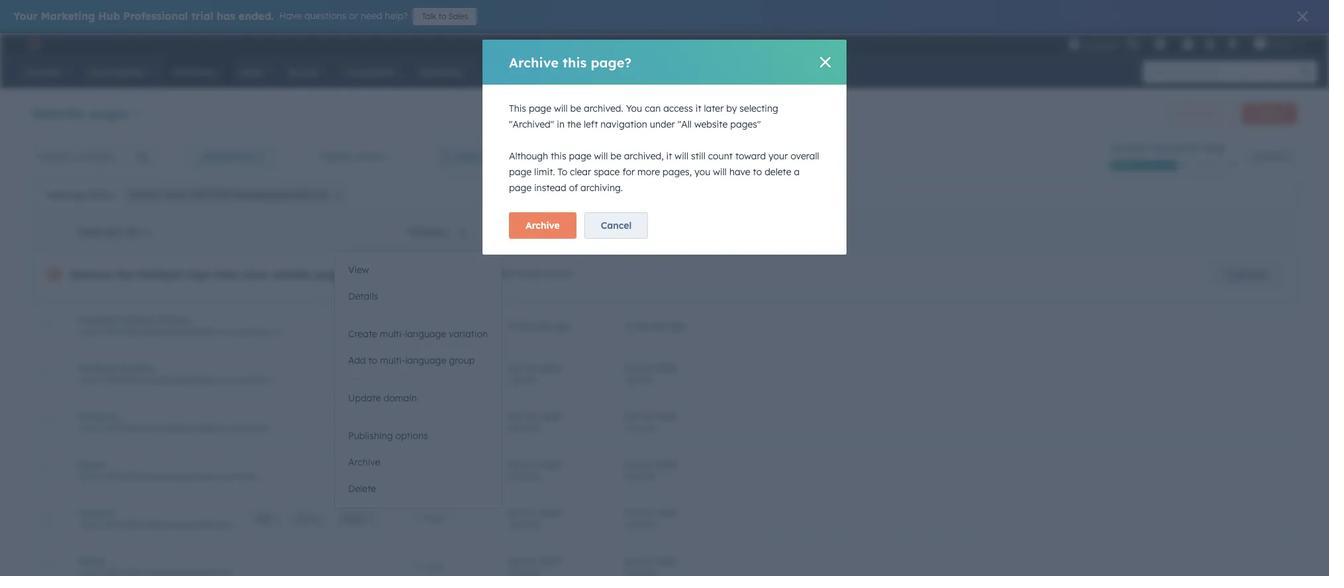 Task type: vqa. For each thing, say whether or not it's contained in the screenshot.
tracking
no



Task type: locate. For each thing, give the bounding box(es) containing it.
1 vertical spatial it
[[667, 150, 672, 162]]

1 horizontal spatial 1:28
[[625, 376, 639, 386]]

2023 for contact was updated on oct 27, 2023 element
[[541, 508, 561, 520]]

publish status inside button
[[409, 227, 478, 237]]

products for products (clone)
[[78, 363, 119, 375]]

2023 inside products (clone) was created on oct 27, 2023 at 1:28 pm "element"
[[657, 363, 677, 375]]

language up the add to multi-language group button
[[405, 328, 446, 340]]

"all
[[678, 119, 692, 130]]

1 horizontal spatial upgrade
[[1227, 269, 1267, 281]]

1 multi- from the top
[[380, 328, 405, 340]]

2 press to sort. element from the left
[[1277, 227, 1281, 238]]

1 oct 27, 2023 from the left
[[509, 556, 561, 568]]

43917789.hubspotpagebuilder.com/products- down products (clone) link
[[103, 376, 273, 385]]

1 horizontal spatial it
[[696, 103, 702, 115]]

2 oct 27, 2023 from the left
[[625, 556, 677, 568]]

2023 inside products was updated on oct 27, 2023 'element'
[[541, 411, 561, 423]]

1 horizontal spatial minutes
[[632, 321, 667, 332]]

page up "archived"
[[529, 103, 552, 115]]

0 horizontal spatial website
[[272, 268, 312, 281]]

contact was updated on oct 27, 2023 element
[[509, 508, 593, 532]]

1 vertical spatial create
[[348, 328, 377, 340]]

multi-
[[380, 328, 405, 340], [380, 355, 406, 367]]

0 vertical spatial this
[[563, 54, 587, 71]]

1 horizontal spatial to
[[439, 11, 447, 21]]

more tools button
[[1165, 103, 1235, 125]]

12:39 inside products was updated on oct 27, 2023 'element'
[[509, 424, 527, 434]]

0 horizontal spatial status
[[357, 151, 385, 163]]

2023 for products (clone) was created on oct 27, 2023 at 1:28 pm "element"
[[657, 363, 677, 375]]

1 horizontal spatial status
[[448, 227, 478, 237]]

2023 for 'contact was created on oct 27, 2023 at 12:39 pm' element
[[657, 508, 677, 520]]

oct 27, 2023 12:39 pm inside 'contact was created on oct 27, 2023 at 12:39 pm' element
[[625, 508, 677, 531]]

1 products from the top
[[78, 315, 119, 326]]

43917789.hubspotpagebuilder.com/products-
[[103, 327, 273, 337], [103, 376, 273, 385]]

1 horizontal spatial publish
[[409, 227, 446, 237]]

to for add to multi-language group
[[369, 355, 378, 367]]

products for products
[[78, 411, 119, 423]]

home
[[78, 556, 105, 568]]

0 vertical spatial to
[[439, 11, 447, 21]]

1 vertical spatial website
[[272, 268, 312, 281]]

domain
[[384, 393, 417, 405]]

(edt) left cancel
[[572, 227, 593, 237]]

products inside products (clone) music-43917789.hubspotpagebuilder.com/products-1
[[78, 363, 119, 375]]

2023 for products was updated on oct 27, 2023 'element'
[[541, 411, 561, 423]]

oct 27, 2023 12:39 pm inside products was updated on oct 27, 2023 'element'
[[509, 411, 561, 434]]

2023 inside contact was updated on oct 27, 2023 element
[[541, 508, 561, 520]]

2 horizontal spatial to
[[753, 166, 762, 178]]

43917789.hubspotpagebuilder.com/products- inside products (clone) music-43917789.hubspotpagebuilder.com/products-1
[[103, 376, 273, 385]]

more down delete
[[343, 515, 362, 525]]

date right 'created' at the top of page
[[664, 227, 685, 237]]

0 horizontal spatial archive button
[[335, 450, 501, 476]]

press to sort. element inside updated date (edt) button
[[588, 227, 593, 238]]

2023 for "products (clone) was updated on oct 27, 2023" element
[[541, 363, 561, 375]]

more
[[638, 166, 660, 178]]

43917789.hubspotpagebuilder.com
[[192, 190, 328, 200]]

url
[[124, 227, 141, 237]]

2 multi- from the top
[[380, 355, 406, 367]]

page up clear
[[569, 150, 592, 162]]

press to sort. element
[[588, 227, 593, 238], [1277, 227, 1281, 238]]

page?
[[591, 54, 632, 71]]

products (clone) link
[[78, 363, 377, 375]]

navigation
[[601, 119, 648, 130]]

0 horizontal spatial (edt)
[[572, 227, 593, 237]]

marketplaces image
[[1155, 39, 1167, 51]]

0 vertical spatial the
[[567, 119, 581, 130]]

1 vertical spatial be
[[611, 150, 622, 162]]

0 horizontal spatial create
[[348, 328, 377, 340]]

1 3 from the left
[[509, 321, 514, 332]]

4 draft from the top
[[425, 515, 444, 525]]

2 3 minutes ago from the left
[[625, 321, 686, 332]]

the right in
[[567, 119, 581, 130]]

archive up delete
[[348, 457, 381, 469]]

status inside button
[[448, 227, 478, 237]]

2 date from the left
[[664, 227, 685, 237]]

be up space
[[611, 150, 622, 162]]

1 horizontal spatial publish status
[[409, 227, 478, 237]]

0 vertical spatial products
[[78, 315, 119, 326]]

oct 27, 2023 1:28 pm inside "products (clone) was updated on oct 27, 2023" element
[[509, 363, 561, 386]]

filters:
[[86, 189, 115, 201]]

the
[[567, 119, 581, 130], [116, 268, 133, 281]]

have
[[279, 10, 302, 22]]

0 horizontal spatial the
[[116, 268, 133, 281]]

oct 27, 2023 12:39 pm for products was created on oct 27, 2023 at 12:39 pm 'element'
[[625, 411, 677, 434]]

1 43917789.hubspotpagebuilder.com/products- from the top
[[103, 327, 273, 337]]

updated
[[509, 227, 546, 237]]

1 vertical spatial close image
[[335, 193, 340, 198]]

oct 27, 2023 12:39 pm for products was updated on oct 27, 2023 'element'
[[509, 411, 561, 434]]

pages
[[88, 105, 129, 122]]

2 products from the top
[[78, 363, 119, 375]]

1 horizontal spatial more
[[457, 151, 481, 163]]

0 vertical spatial archive
[[509, 54, 559, 71]]

43917789.hubspotpagebuilder.com/products
[[103, 424, 270, 434]]

create up "actions" on the right top of page
[[1254, 109, 1279, 119]]

actions button
[[1247, 148, 1298, 166]]

from
[[214, 268, 240, 281]]

close image up the music popup button
[[1298, 11, 1309, 22]]

0 horizontal spatial to
[[369, 355, 378, 367]]

oct
[[509, 363, 524, 375], [625, 363, 640, 375], [509, 411, 524, 423], [625, 411, 640, 423], [509, 459, 524, 471], [625, 459, 640, 471], [509, 508, 524, 520], [625, 508, 640, 520], [509, 556, 524, 568], [625, 556, 640, 568]]

27,
[[527, 363, 538, 375], [643, 363, 654, 375], [527, 411, 538, 423], [643, 411, 654, 423], [527, 459, 538, 471], [643, 459, 654, 471], [527, 508, 538, 520], [643, 508, 654, 520], [527, 556, 538, 568], [643, 556, 654, 568]]

1 horizontal spatial the
[[567, 119, 581, 130]]

1 horizontal spatial your
[[769, 150, 788, 162]]

1 minutes from the left
[[516, 321, 551, 332]]

1 horizontal spatial oct 27, 2023
[[625, 556, 677, 568]]

archived,
[[624, 150, 664, 162]]

close image
[[821, 57, 831, 68], [335, 193, 340, 198]]

43917789.hubspotpagebuilder.com/products- down products (clone) (clone) link
[[103, 327, 273, 337]]

language down create multi-language variation button
[[406, 355, 447, 367]]

1 horizontal spatial 3
[[625, 321, 629, 332]]

1 oct 27, 2023 1:28 pm from the left
[[509, 363, 561, 386]]

music- inside domain filter: element
[[165, 190, 192, 200]]

2 vertical spatial more
[[343, 515, 362, 525]]

1 vertical spatial language
[[406, 355, 447, 367]]

1 vertical spatial this
[[551, 150, 567, 162]]

oct 27, 2023 1:28 pm inside products (clone) was created on oct 27, 2023 at 1:28 pm "element"
[[625, 363, 677, 386]]

contact link
[[78, 508, 241, 520]]

edit button
[[249, 511, 281, 528]]

1 vertical spatial multi-
[[380, 355, 406, 367]]

0 horizontal spatial 3
[[509, 321, 514, 332]]

finish cms setup button
[[1111, 143, 1204, 155]]

remove the hubspot logo from your website pages.
[[70, 268, 351, 281]]

your up delete
[[769, 150, 788, 162]]

0 vertical spatial language
[[405, 328, 446, 340]]

1 vertical spatial publish status
[[409, 227, 478, 237]]

need
[[361, 10, 382, 22]]

to down toward
[[753, 166, 762, 178]]

archive button down instead
[[509, 213, 577, 239]]

music- inside the contact music-43917789.hubspotpagebuilder.com/contact
[[78, 521, 103, 530]]

1 horizontal spatial create
[[1254, 109, 1279, 119]]

marketplaces button
[[1147, 33, 1175, 54]]

publish for publish status button
[[409, 227, 446, 237]]

menu
[[1067, 33, 1314, 54]]

create inside popup button
[[1254, 109, 1279, 119]]

tools
[[1197, 109, 1215, 119]]

website left pages.
[[272, 268, 312, 281]]

website inside this page will be archived. you can access it later by selecting "archived" in the left navigation under "all website pages"
[[695, 119, 728, 130]]

menu containing music
[[1067, 33, 1314, 54]]

0 horizontal spatial 3 minutes ago
[[509, 321, 571, 332]]

delete
[[348, 483, 376, 495]]

updated date (edt) button
[[493, 218, 609, 247]]

be inside this page will be archived. you can access it later by selecting "archived" in the left navigation under "all website pages"
[[571, 103, 582, 115]]

1 (edt) from the left
[[572, 227, 593, 237]]

(clone) inside products (clone) music-43917789.hubspotpagebuilder.com/products-1
[[122, 363, 155, 375]]

oct 27, 2023 12:39 pm for about was updated on oct 27, 2023 element
[[509, 459, 561, 482]]

upgrade inside menu
[[1083, 39, 1119, 50]]

pm
[[525, 376, 537, 386], [641, 376, 653, 386], [529, 424, 541, 434], [645, 424, 657, 434], [529, 473, 541, 482], [645, 473, 657, 482], [529, 521, 541, 531], [645, 521, 657, 531]]

2023 inside about was updated on oct 27, 2023 element
[[541, 459, 561, 471]]

0 horizontal spatial 1:28
[[509, 376, 523, 386]]

1 horizontal spatial 3 minutes ago
[[625, 321, 686, 332]]

1 1:28 from the left
[[509, 376, 523, 386]]

0 horizontal spatial your
[[243, 268, 268, 281]]

multi- right add
[[380, 355, 406, 367]]

0 horizontal spatial oct 27, 2023
[[509, 556, 561, 568]]

you
[[626, 103, 643, 115]]

oct 27, 2023 1:28 pm for products (clone) was created on oct 27, 2023 at 1:28 pm "element"
[[625, 363, 677, 386]]

oct 27, 2023 12:39 pm inside contact was updated on oct 27, 2023 element
[[509, 508, 561, 531]]

1 press to sort. element from the left
[[588, 227, 593, 238]]

create up add
[[348, 328, 377, 340]]

0 vertical spatial close image
[[1298, 11, 1309, 22]]

will
[[554, 103, 568, 115], [594, 150, 608, 162], [675, 150, 689, 162], [713, 166, 727, 178]]

about link
[[78, 460, 377, 472]]

Search HubSpot search field
[[1144, 61, 1306, 83]]

more inside popup button
[[1176, 109, 1195, 119]]

it up pages,
[[667, 150, 672, 162]]

0 vertical spatial create
[[1254, 109, 1279, 119]]

be
[[571, 103, 582, 115], [611, 150, 622, 162]]

1 3 minutes ago from the left
[[509, 321, 571, 332]]

products inside products (clone) (clone) music-43917789.hubspotpagebuilder.com/products-1-0
[[78, 315, 119, 326]]

1 vertical spatial status
[[448, 227, 478, 237]]

publish inside button
[[409, 227, 446, 237]]

the inside this page will be archived. you can access it later by selecting "archived" in the left navigation under "all website pages"
[[567, 119, 581, 130]]

will up in
[[554, 103, 568, 115]]

oct 27, 2023 1:28 pm
[[509, 363, 561, 386], [625, 363, 677, 386]]

trial
[[191, 9, 213, 23]]

publishing
[[348, 430, 393, 442]]

0 horizontal spatial be
[[571, 103, 582, 115]]

although
[[509, 150, 548, 162]]

0 horizontal spatial close image
[[1231, 160, 1239, 168]]

create multi-language variation
[[348, 328, 488, 340]]

0 horizontal spatial ago
[[553, 321, 571, 332]]

count
[[708, 150, 733, 162]]

products (clone) was updated on oct 27, 2023 element
[[509, 363, 593, 387]]

press to sort. element inside the created date (edt) button
[[1277, 227, 1281, 238]]

products was created on oct 27, 2023 at 12:39 pm element
[[625, 411, 1281, 435]]

archive down instead
[[526, 220, 560, 232]]

by
[[727, 103, 737, 115]]

1 horizontal spatial website
[[695, 119, 728, 130]]

archive button
[[509, 213, 577, 239], [335, 450, 501, 476]]

your
[[13, 9, 38, 23]]

0 vertical spatial it
[[696, 103, 702, 115]]

0 vertical spatial more
[[1176, 109, 1195, 119]]

1 vertical spatial to
[[753, 166, 762, 178]]

minutes
[[516, 321, 551, 332], [632, 321, 667, 332]]

close image inside archive this page? dialog
[[821, 57, 831, 68]]

page left instead
[[509, 182, 532, 194]]

0 vertical spatial be
[[571, 103, 582, 115]]

to right add
[[369, 355, 378, 367]]

status inside popup button
[[357, 151, 385, 163]]

2 oct 27, 2023 1:28 pm from the left
[[625, 363, 677, 386]]

1 vertical spatial 43917789.hubspotpagebuilder.com/products-
[[103, 376, 273, 385]]

0 horizontal spatial press to sort. element
[[588, 227, 593, 238]]

cancel
[[601, 220, 632, 232]]

products
[[78, 315, 119, 326], [78, 363, 119, 375], [78, 411, 119, 423]]

oct 27, 2023 inside home was updated on oct 27, 2023 element
[[509, 556, 561, 568]]

2023 inside "products (clone) was updated on oct 27, 2023" element
[[541, 363, 561, 375]]

press to sort. element left cancel
[[588, 227, 593, 238]]

it left "later"
[[696, 103, 702, 115]]

2023 for about was created on oct 27, 2023 at 12:39 pm element
[[657, 459, 677, 471]]

products inside products music-43917789.hubspotpagebuilder.com/products
[[78, 411, 119, 423]]

1 horizontal spatial be
[[611, 150, 622, 162]]

3 products from the top
[[78, 411, 119, 423]]

the right remove
[[116, 268, 133, 281]]

your
[[769, 150, 788, 162], [243, 268, 268, 281]]

close image left "actions" on the right top of page
[[1231, 160, 1239, 168]]

2 43917789.hubspotpagebuilder.com/products- from the top
[[103, 376, 273, 385]]

1 vertical spatial the
[[116, 268, 133, 281]]

selecting
[[740, 103, 779, 115]]

more left the filters
[[457, 151, 481, 163]]

cms
[[1150, 143, 1170, 155]]

0 vertical spatial status
[[357, 151, 385, 163]]

publish status inside popup button
[[320, 151, 385, 163]]

create inside button
[[348, 328, 377, 340]]

your inside although this page will be archived, it will still count toward your overall page limit. to clear space for more pages, you will have to delete a page instead of archiving.
[[769, 150, 788, 162]]

(clone) for products (clone)
[[122, 363, 155, 375]]

press to sort. element for updated date (edt) button
[[588, 227, 593, 238]]

1 horizontal spatial press to sort. element
[[1277, 227, 1281, 238]]

0 vertical spatial archive button
[[509, 213, 577, 239]]

more tools
[[1176, 109, 1215, 119]]

1 vertical spatial close image
[[1231, 160, 1239, 168]]

0 horizontal spatial it
[[667, 150, 672, 162]]

oct 27, 2023 12:39 pm inside about was updated on oct 27, 2023 element
[[509, 459, 561, 482]]

1 horizontal spatial date
[[664, 227, 685, 237]]

2 (edt) from the left
[[687, 227, 708, 237]]

0 vertical spatial publish status
[[320, 151, 385, 163]]

press to sort. image
[[588, 227, 593, 236]]

0 horizontal spatial close image
[[335, 193, 340, 198]]

0 vertical spatial publish
[[320, 151, 354, 163]]

all
[[575, 151, 586, 163]]

2 vertical spatial archive
[[348, 457, 381, 469]]

2 draft from the top
[[425, 370, 444, 379]]

oct 27, 2023
[[509, 556, 561, 568], [625, 556, 677, 568]]

be left archived.
[[571, 103, 582, 115]]

2 horizontal spatial more
[[1176, 109, 1195, 119]]

0 vertical spatial 43917789.hubspotpagebuilder.com/products-
[[103, 327, 273, 337]]

0 vertical spatial your
[[769, 150, 788, 162]]

has
[[217, 9, 235, 23]]

search button
[[1295, 61, 1318, 83]]

(edt) right 'created' at the top of page
[[687, 227, 708, 237]]

website
[[32, 105, 84, 122]]

12:39
[[509, 424, 527, 434], [625, 424, 643, 434], [509, 473, 527, 482], [625, 473, 643, 482], [509, 521, 527, 531], [625, 521, 643, 531]]

2023 inside products was created on oct 27, 2023 at 12:39 pm 'element'
[[657, 411, 677, 423]]

pm inside about was updated on oct 27, 2023 element
[[529, 473, 541, 482]]

music- inside 'about music-43917789.hubspotpagebuilder.com/about'
[[78, 472, 103, 482]]

pm inside products was updated on oct 27, 2023 'element'
[[529, 424, 541, 434]]

domain
[[202, 151, 239, 163]]

43917789.hubspotpagebuilder.com/about
[[103, 472, 258, 482]]

more left tools
[[1176, 109, 1195, 119]]

0 horizontal spatial minutes
[[516, 321, 551, 332]]

1:28
[[509, 376, 523, 386], [625, 376, 639, 386]]

2 vertical spatial products
[[78, 411, 119, 423]]

(edt)
[[572, 227, 593, 237], [687, 227, 708, 237]]

1 vertical spatial archive button
[[335, 450, 501, 476]]

0 vertical spatial upgrade
[[1083, 39, 1119, 50]]

archived.
[[584, 103, 624, 115]]

pm inside contact was updated on oct 27, 2023 element
[[529, 521, 541, 531]]

press to sort. element up upgrade link
[[1277, 227, 1281, 238]]

music- inside products music-43917789.hubspotpagebuilder.com/products
[[78, 424, 103, 434]]

publish status for publish status popup button
[[320, 151, 385, 163]]

clear
[[547, 151, 572, 163]]

0 horizontal spatial publish
[[320, 151, 354, 163]]

to for talk to sales
[[439, 11, 447, 21]]

more inside button
[[457, 151, 481, 163]]

products (clone) was created on oct 27, 2023 at 1:28 pm element
[[625, 363, 1281, 387]]

date left press to sort. icon
[[549, 227, 570, 237]]

0 horizontal spatial publish status
[[320, 151, 385, 163]]

oct 27, 2023 12:39 pm inside products was created on oct 27, 2023 at 12:39 pm 'element'
[[625, 411, 677, 434]]

this up to
[[551, 150, 567, 162]]

0 horizontal spatial oct 27, 2023 1:28 pm
[[509, 363, 561, 386]]

pm inside "element"
[[641, 376, 653, 386]]

details button
[[335, 283, 501, 310]]

help image
[[1183, 39, 1195, 51]]

1 vertical spatial products
[[78, 363, 119, 375]]

a
[[794, 166, 800, 178]]

oct 27, 2023 12:39 pm for contact was updated on oct 27, 2023 element
[[509, 508, 561, 531]]

0 horizontal spatial upgrade
[[1083, 39, 1119, 50]]

1 horizontal spatial oct 27, 2023 1:28 pm
[[625, 363, 677, 386]]

0 vertical spatial website
[[695, 119, 728, 130]]

1 horizontal spatial close image
[[821, 57, 831, 68]]

0 vertical spatial close image
[[821, 57, 831, 68]]

oct 27, 2023 12:39 pm inside about was created on oct 27, 2023 at 12:39 pm element
[[625, 459, 677, 482]]

this left page?
[[563, 54, 587, 71]]

0 horizontal spatial date
[[549, 227, 570, 237]]

1 vertical spatial publish
[[409, 227, 446, 237]]

1 horizontal spatial close image
[[1298, 11, 1309, 22]]

1 vertical spatial more
[[457, 151, 481, 163]]

0 vertical spatial multi-
[[380, 328, 405, 340]]

your right from
[[243, 268, 268, 281]]

1 horizontal spatial (edt)
[[687, 227, 708, 237]]

archive button down options
[[335, 450, 501, 476]]

1 ago from the left
[[553, 321, 571, 332]]

website down "later"
[[695, 119, 728, 130]]

this inside although this page will be archived, it will still count toward your overall page limit. to clear space for more pages, you will have to delete a page instead of archiving.
[[551, 150, 567, 162]]

2023 for about was updated on oct 27, 2023 element
[[541, 459, 561, 471]]

home link
[[78, 556, 377, 568]]

close image
[[1298, 11, 1309, 22], [1231, 160, 1239, 168]]

clone button
[[289, 511, 327, 528]]

publish inside popup button
[[320, 151, 354, 163]]

oct 27, 2023 12:39 pm for about was created on oct 27, 2023 at 12:39 pm element
[[625, 459, 677, 482]]

this for archive
[[563, 54, 587, 71]]

1 date from the left
[[549, 227, 570, 237]]

(edt) for updated date (edt)
[[572, 227, 593, 237]]

2 1:28 from the left
[[625, 376, 639, 386]]

upgrade
[[1083, 39, 1119, 50], [1227, 269, 1267, 281]]

archive up this
[[509, 54, 559, 71]]

date inside updated date (edt) button
[[549, 227, 570, 237]]

1 horizontal spatial ago
[[669, 321, 686, 332]]

2023 inside about was created on oct 27, 2023 at 12:39 pm element
[[657, 459, 677, 471]]

multi- up add to multi-language group
[[380, 328, 405, 340]]

oct 27, 2023 for home was updated on oct 27, 2023 element
[[509, 556, 561, 568]]

to right talk
[[439, 11, 447, 21]]

0 horizontal spatial more
[[343, 515, 362, 525]]

oct 27, 2023 inside 'home was created on oct 27, 2023 at 12:39 pm' element
[[625, 556, 677, 568]]

2 vertical spatial to
[[369, 355, 378, 367]]

date inside the created date (edt) button
[[664, 227, 685, 237]]

suite
[[518, 268, 540, 280]]

2023 inside 'contact was created on oct 27, 2023 at 12:39 pm' element
[[657, 508, 677, 520]]

1 vertical spatial your
[[243, 268, 268, 281]]



Task type: describe. For each thing, give the bounding box(es) containing it.
website pages banner
[[32, 99, 1298, 130]]

search image
[[1302, 68, 1311, 77]]

more for more tools
[[1176, 109, 1195, 119]]

music- for about
[[78, 472, 103, 482]]

create button
[[1243, 103, 1298, 125]]

1-
[[273, 327, 280, 337]]

archive this page? dialog
[[483, 40, 847, 255]]

calling icon image
[[1127, 38, 1139, 50]]

clear all button
[[539, 144, 595, 170]]

close image inside domain filter: element
[[335, 193, 340, 198]]

unlock
[[362, 268, 391, 280]]

date for created
[[664, 227, 685, 237]]

will up space
[[594, 150, 608, 162]]

1 draft from the top
[[425, 321, 444, 331]]

name
[[78, 227, 102, 237]]

home was created on oct 27, 2023 at 12:39 pm element
[[625, 556, 1281, 577]]

view button
[[335, 257, 501, 283]]

music- for products
[[78, 424, 103, 434]]

it inside although this page will be archived, it will still count toward your overall page limit. to clear space for more pages, you will have to delete a page instead of archiving.
[[667, 150, 672, 162]]

products for products (clone) (clone)
[[78, 315, 119, 326]]

it inside this page will be archived. you can access it later by selecting "archived" in the left navigation under "all website pages"
[[696, 103, 702, 115]]

12:39 inside contact was updated on oct 27, 2023 element
[[509, 521, 527, 531]]

website pages
[[32, 105, 129, 122]]

add to multi-language group
[[348, 355, 475, 367]]

upgrade link
[[1210, 262, 1283, 288]]

about was updated on oct 27, 2023 element
[[509, 459, 593, 484]]

2023 for products was created on oct 27, 2023 at 12:39 pm 'element'
[[657, 411, 677, 423]]

multi- inside the add to multi-language group button
[[380, 355, 406, 367]]

about was created on oct 27, 2023 at 12:39 pm element
[[625, 459, 1281, 484]]

3 draft from the top
[[425, 418, 444, 428]]

in
[[557, 119, 565, 130]]

more for more filters
[[457, 151, 481, 163]]

publish status for publish status button
[[409, 227, 478, 237]]

add to multi-language group button
[[335, 348, 501, 374]]

page inside this page will be archived. you can access it later by selecting "archived" in the left navigation under "all website pages"
[[529, 103, 552, 115]]

actions
[[1255, 152, 1283, 162]]

pm inside "products (clone) was updated on oct 27, 2023" element
[[525, 376, 537, 386]]

1:28 inside "element"
[[625, 376, 639, 386]]

products was updated on oct 27, 2023 element
[[509, 411, 593, 435]]

space
[[594, 166, 620, 178]]

2023 inside home was updated on oct 27, 2023 element
[[541, 556, 561, 568]]

43917789.hubspotpagebuilder.com/products- inside products (clone) (clone) music-43917789.hubspotpagebuilder.com/products-1-0
[[103, 327, 273, 337]]

about
[[78, 460, 106, 472]]

update
[[348, 393, 381, 405]]

1:28 inside "products (clone) was updated on oct 27, 2023" element
[[509, 376, 523, 386]]

date for updated
[[549, 227, 570, 237]]

more inside dropdown button
[[343, 515, 362, 525]]

2 language from the top
[[406, 355, 447, 367]]

oct 27, 2023 for 'home was created on oct 27, 2023 at 12:39 pm' element in the bottom of the page
[[625, 556, 677, 568]]

have
[[730, 166, 751, 178]]

settings image
[[1205, 39, 1217, 51]]

5 draft from the top
[[425, 563, 444, 573]]

can
[[645, 103, 661, 115]]

premium
[[394, 268, 433, 280]]

options
[[396, 430, 428, 442]]

(clone) for products (clone) (clone)
[[122, 315, 155, 326]]

although this page will be archived, it will still count toward your overall page limit. to clear space for more pages, you will have to delete a page instead of archiving.
[[509, 150, 820, 194]]

notifications button
[[1222, 33, 1244, 54]]

2023 inside 'home was created on oct 27, 2023 at 12:39 pm' element
[[657, 556, 677, 568]]

(1)
[[242, 151, 254, 163]]

hubspot image
[[24, 36, 40, 52]]

music button
[[1247, 33, 1313, 54]]

this
[[509, 103, 527, 115]]

clear all
[[547, 151, 586, 163]]

update domain
[[348, 393, 417, 405]]

remove
[[70, 268, 113, 281]]

hubspot link
[[16, 36, 50, 52]]

will inside this page will be archived. you can access it later by selecting "archived" in the left navigation under "all website pages"
[[554, 103, 568, 115]]

help?
[[385, 10, 408, 22]]

name and url button
[[62, 218, 393, 247]]

help button
[[1177, 33, 1200, 54]]

name and url
[[78, 227, 141, 237]]

press to sort. element for the created date (edt) button
[[1277, 227, 1281, 238]]

talk to sales button
[[413, 8, 477, 25]]

1 horizontal spatial archive button
[[509, 213, 577, 239]]

publish for publish status popup button
[[320, 151, 354, 163]]

to inside although this page will be archived, it will still count toward your overall page limit. to clear space for more pages, you will have to delete a page instead of archiving.
[[753, 166, 762, 178]]

filters
[[483, 151, 510, 163]]

or
[[349, 10, 358, 22]]

create for create
[[1254, 109, 1279, 119]]

more filters button
[[435, 144, 519, 170]]

calling icon button
[[1122, 35, 1144, 52]]

oct inside "element"
[[625, 363, 640, 375]]

2 3 from the left
[[625, 321, 629, 332]]

publishing options
[[348, 430, 428, 442]]

updated date (edt)
[[509, 227, 593, 237]]

overall
[[791, 150, 820, 162]]

pm inside 'element'
[[645, 424, 657, 434]]

created date (edt)
[[625, 227, 708, 237]]

will down count
[[713, 166, 727, 178]]

contact
[[78, 508, 114, 520]]

products (clone) music-43917789.hubspotpagebuilder.com/products-1
[[78, 363, 277, 385]]

your marketing hub professional trial has ended. have questions or need help?
[[13, 9, 408, 23]]

domain:
[[129, 190, 163, 200]]

Search content search field
[[32, 144, 158, 170]]

finish
[[1111, 143, 1147, 155]]

music- inside products (clone) music-43917789.hubspotpagebuilder.com/products-1
[[78, 376, 103, 385]]

this page will be archived. you can access it later by selecting "archived" in the left navigation under "all website pages"
[[509, 103, 779, 130]]

talk to sales
[[422, 11, 468, 21]]

12:39 inside 'element'
[[625, 424, 643, 434]]

1 vertical spatial archive
[[526, 220, 560, 232]]

toward
[[736, 150, 766, 162]]

(edt) for created date (edt)
[[687, 227, 708, 237]]

archive this page?
[[509, 54, 632, 71]]

create for create multi-language variation
[[348, 328, 377, 340]]

delete button
[[335, 476, 501, 503]]

for
[[623, 166, 635, 178]]

talk
[[422, 11, 437, 21]]

viewing
[[46, 189, 84, 201]]

page down although
[[509, 166, 532, 178]]

7
[[1206, 143, 1210, 155]]

more filters
[[457, 151, 510, 163]]

multi- inside create multi-language variation button
[[380, 328, 405, 340]]

domain filter: element
[[121, 186, 350, 203]]

archiving.
[[581, 182, 623, 194]]

be inside although this page will be archived, it will still count toward your overall page limit. to clear space for more pages, you will have to delete a page instead of archiving.
[[611, 150, 622, 162]]

variation
[[449, 328, 488, 340]]

this for although
[[551, 150, 567, 162]]

will up pages,
[[675, 150, 689, 162]]

music- inside products (clone) (clone) music-43917789.hubspotpagebuilder.com/products-1-0
[[78, 327, 103, 337]]

notifications image
[[1227, 39, 1239, 51]]

access
[[664, 103, 693, 115]]

contact music-43917789.hubspotpagebuilder.com/contact
[[78, 508, 265, 530]]

oct 27, 2023 12:39 pm for 'contact was created on oct 27, 2023 at 12:39 pm' element
[[625, 508, 677, 531]]

instead
[[534, 182, 567, 194]]

and
[[104, 227, 122, 237]]

/
[[1210, 143, 1215, 155]]

status for publish status button
[[448, 227, 478, 237]]

with
[[474, 268, 492, 280]]

delete
[[765, 166, 792, 178]]

products (clone) (clone) music-43917789.hubspotpagebuilder.com/products-1-0
[[78, 315, 285, 337]]

greg robinson image
[[1255, 38, 1267, 50]]

music- for domain:
[[165, 190, 192, 200]]

1 vertical spatial upgrade
[[1227, 269, 1267, 281]]

left
[[584, 119, 598, 130]]

status for publish status popup button
[[357, 151, 385, 163]]

view
[[348, 264, 369, 276]]

12:39 inside about was updated on oct 27, 2023 element
[[509, 473, 527, 482]]

upgrade image
[[1069, 39, 1081, 51]]

oct 27, 2023 1:28 pm for "products (clone) was updated on oct 27, 2023" element
[[509, 363, 561, 386]]

home was updated on oct 27, 2023 element
[[509, 556, 593, 577]]

unlock premium features with crm suite starter.
[[362, 268, 574, 280]]

1
[[273, 376, 277, 385]]

2 ago from the left
[[669, 321, 686, 332]]

you
[[695, 166, 711, 178]]

music- for contact
[[78, 521, 103, 530]]

created date (edt) button
[[609, 218, 1297, 247]]

logo
[[187, 268, 211, 281]]

27, inside "element"
[[643, 363, 654, 375]]

to
[[558, 166, 568, 178]]

contact was created on oct 27, 2023 at 12:39 pm element
[[625, 508, 1281, 532]]

pages"
[[731, 119, 761, 130]]

products music-43917789.hubspotpagebuilder.com/products
[[78, 411, 270, 434]]

0
[[280, 327, 285, 337]]

1 language from the top
[[405, 328, 446, 340]]

2 minutes from the left
[[632, 321, 667, 332]]

clone
[[297, 515, 318, 525]]

finish cms setup progress bar
[[1111, 160, 1177, 171]]

pages.
[[316, 268, 351, 281]]

edit
[[257, 515, 272, 525]]



